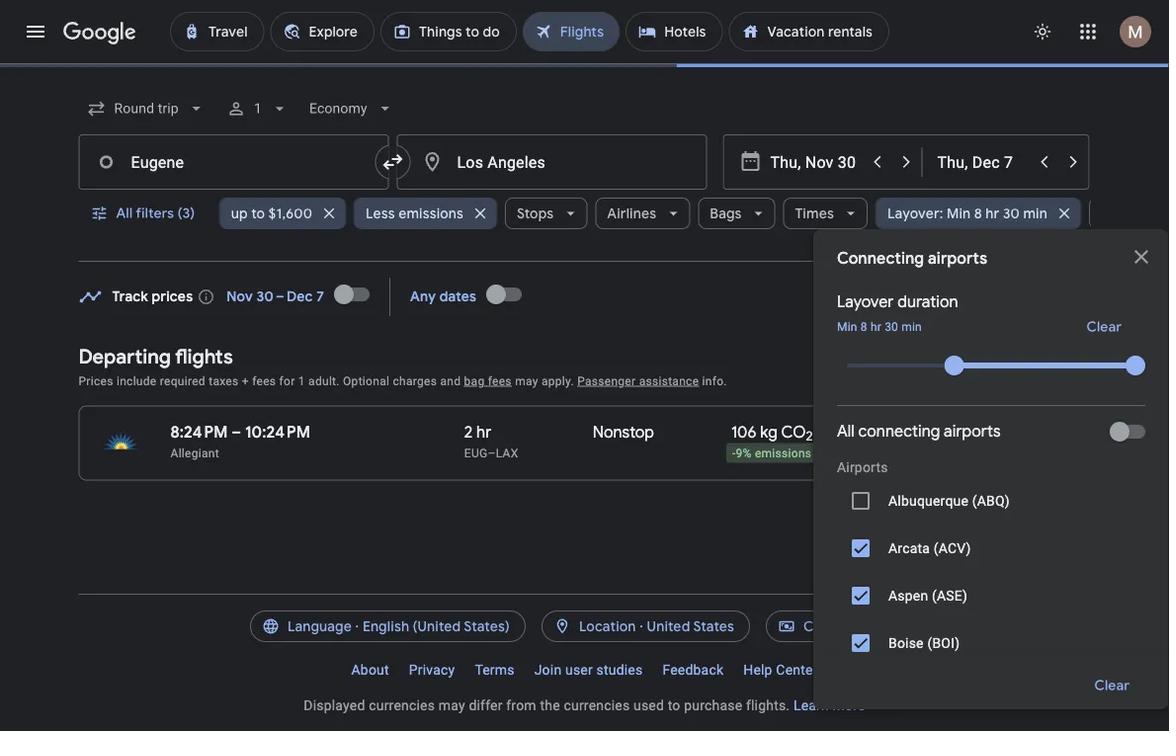 Task type: vqa. For each thing, say whether or not it's contained in the screenshot.
Copy
no



Task type: describe. For each thing, give the bounding box(es) containing it.
1 horizontal spatial to
[[668, 697, 681, 714]]

78 US dollars text field
[[984, 422, 1011, 442]]

8:24 pm
[[171, 422, 228, 442]]

taxes
[[209, 374, 239, 388]]

join user studies
[[534, 662, 643, 678]]

1 currencies from the left
[[369, 697, 435, 714]]

less
[[365, 205, 395, 222]]

0 vertical spatial airports
[[928, 249, 988, 269]]

up to $1,600 button
[[219, 190, 346, 237]]

allegiant
[[171, 446, 219, 460]]

any dates
[[410, 288, 477, 306]]

airports
[[837, 459, 888, 475]]

1 fees from the left
[[252, 374, 276, 388]]

close dialog image
[[1130, 245, 1154, 269]]

hr inside "2 hr eug – lax"
[[477, 422, 492, 442]]

less emissions button
[[353, 190, 497, 237]]

less emissions
[[365, 205, 463, 222]]

loading results progress bar
[[0, 63, 1169, 67]]

prices
[[79, 374, 113, 388]]

0 vertical spatial clear button
[[1063, 311, 1146, 343]]

layover: min 8 hr 30 min
[[887, 205, 1047, 222]]

bags
[[710, 205, 741, 222]]

main menu image
[[24, 20, 47, 43]]

none text field inside search box
[[397, 134, 707, 190]]

help center link
[[734, 654, 828, 686]]

albuquerque
[[889, 493, 969, 509]]

learn more link
[[794, 697, 866, 714]]

user
[[565, 662, 593, 678]]

grid
[[893, 287, 920, 304]]

2 inside 106 kg co 2
[[806, 428, 813, 445]]

privacy
[[409, 662, 455, 678]]

learn
[[794, 697, 829, 714]]

7
[[316, 288, 324, 306]]

up
[[231, 205, 247, 222]]

flights
[[175, 344, 233, 369]]

all for all connecting airports
[[837, 422, 855, 442]]

106 kg co 2
[[731, 422, 813, 445]]

1 horizontal spatial hr
[[871, 320, 882, 334]]

this price for this flight doesn't include overhead bin access. if you need a carry-on bag, use the bags filter to update prices. image
[[961, 420, 984, 444]]

0 horizontal spatial 8
[[861, 320, 868, 334]]

stops
[[516, 205, 553, 222]]

arcata (acv)
[[889, 540, 971, 557]]

displayed
[[304, 697, 365, 714]]

only button
[[1067, 620, 1146, 667]]

learn more about tracked prices image
[[197, 288, 215, 306]]

1 inside popup button
[[254, 100, 262, 117]]

albuquerque (abq)
[[889, 493, 1010, 509]]

total duration 2 hr. element
[[464, 422, 593, 445]]

0 vertical spatial clear
[[1087, 318, 1122, 336]]

english (united states)
[[363, 618, 510, 636]]

– inside 8:24 pm – 10:24 pm allegiant
[[232, 422, 241, 442]]

join
[[534, 662, 562, 678]]

none search field containing connecting airports
[[79, 85, 1169, 731]]

airlines button
[[595, 190, 690, 237]]

required
[[160, 374, 206, 388]]

adult.
[[308, 374, 340, 388]]

studies
[[597, 662, 643, 678]]

+
[[242, 374, 249, 388]]

date grid
[[859, 287, 920, 304]]

106
[[731, 422, 757, 442]]

nonstop flight. element
[[593, 422, 654, 445]]

help
[[744, 662, 773, 678]]

feedback link
[[653, 654, 734, 686]]

connecting airports
[[837, 249, 988, 269]]

bag
[[464, 374, 485, 388]]

language
[[288, 618, 352, 636]]

english
[[363, 618, 409, 636]]

prices
[[152, 288, 193, 306]]

1 vertical spatial clear
[[1095, 677, 1130, 695]]

2 hr eug – lax
[[464, 422, 518, 460]]

(abq)
[[972, 493, 1010, 509]]

date grid button
[[807, 278, 935, 313]]

layover
[[837, 292, 894, 312]]

Departure text field
[[771, 135, 861, 189]]

layover duration
[[837, 292, 958, 312]]

for
[[279, 374, 295, 388]]

(acv)
[[934, 540, 971, 557]]

location
[[579, 618, 636, 636]]

30 – dec
[[256, 288, 313, 306]]

0 horizontal spatial 30
[[885, 320, 899, 334]]

only
[[1091, 635, 1122, 652]]

9%
[[736, 447, 752, 461]]

(3)
[[177, 205, 195, 222]]

emissions inside departing flights "main content"
[[755, 447, 812, 461]]

change appearance image
[[1019, 8, 1067, 55]]

-
[[732, 447, 736, 461]]

leaves eugene airport (eug) at 8:24 pm on thursday, november 30 and arrives at los angeles international airport at 10:24 pm on thursday, november 30. element
[[171, 422, 310, 442]]

0 horizontal spatial min
[[902, 320, 922, 334]]

0 horizontal spatial may
[[439, 697, 465, 714]]

arcata
[[889, 540, 930, 557]]

1 vertical spatial min
[[837, 320, 858, 334]]

1 inside departing flights "main content"
[[298, 374, 305, 388]]

to inside popup button
[[251, 205, 265, 222]]

Departure time: 8:24 PM. text field
[[171, 422, 228, 442]]

airlines
[[607, 205, 656, 222]]

1 vertical spatial clear button
[[1071, 662, 1154, 710]]

any
[[410, 288, 436, 306]]

nonstop
[[593, 422, 654, 442]]

min 8 hr 30 min
[[837, 320, 922, 334]]

– inside "2 hr eug – lax"
[[488, 446, 496, 460]]



Task type: locate. For each thing, give the bounding box(es) containing it.
may left differ
[[439, 697, 465, 714]]

0 horizontal spatial all
[[116, 205, 133, 222]]

fees
[[252, 374, 276, 388], [488, 374, 512, 388]]

to right used
[[668, 697, 681, 714]]

all for all filters (3)
[[116, 205, 133, 222]]

date
[[859, 287, 890, 304]]

1 horizontal spatial min
[[1023, 205, 1047, 222]]

1 horizontal spatial fees
[[488, 374, 512, 388]]

1 horizontal spatial currencies
[[564, 697, 630, 714]]

co
[[781, 422, 806, 442]]

1 vertical spatial hr
[[871, 320, 882, 334]]

min
[[946, 205, 971, 222], [837, 320, 858, 334]]

the
[[540, 697, 560, 714]]

duration
[[898, 292, 958, 312]]

None text field
[[79, 134, 389, 190]]

currencies down join user studies link
[[564, 697, 630, 714]]

departing
[[79, 344, 171, 369]]

2 inside "2 hr eug – lax"
[[464, 422, 473, 442]]

flights.
[[746, 697, 790, 714]]

terms link
[[465, 654, 525, 686]]

find the best price region
[[79, 271, 1091, 329]]

0 horizontal spatial hr
[[477, 422, 492, 442]]

None field
[[79, 91, 214, 127], [301, 91, 403, 127], [79, 91, 214, 127], [301, 91, 403, 127]]

differ
[[469, 697, 503, 714]]

more
[[833, 697, 866, 714]]

0 horizontal spatial 1
[[254, 100, 262, 117]]

sort by: button
[[1000, 363, 1091, 398]]

hr down 'return' text box
[[985, 205, 999, 222]]

all up airports
[[837, 422, 855, 442]]

1 vertical spatial 30
[[885, 320, 899, 334]]

Return text field
[[938, 135, 1029, 189]]

used
[[634, 697, 664, 714]]

to
[[251, 205, 265, 222], [668, 697, 681, 714]]

0 vertical spatial to
[[251, 205, 265, 222]]

bag fees button
[[464, 374, 512, 388]]

1 horizontal spatial 8
[[974, 205, 982, 222]]

– right 8:24 pm at left
[[232, 422, 241, 442]]

2 right the kg
[[806, 428, 813, 445]]

displayed currencies may differ from the currencies used to purchase flights. learn more
[[304, 697, 866, 714]]

0 horizontal spatial to
[[251, 205, 265, 222]]

nov 30 – dec 7
[[227, 288, 324, 306]]

1 button
[[218, 85, 297, 132]]

1 vertical spatial 1
[[298, 374, 305, 388]]

8 down 'return' text box
[[974, 205, 982, 222]]

(united
[[413, 618, 461, 636]]

layover:
[[887, 205, 943, 222]]

0 horizontal spatial 2
[[464, 422, 473, 442]]

0 horizontal spatial fees
[[252, 374, 276, 388]]

dates
[[440, 288, 477, 306]]

all filters (3)
[[116, 205, 195, 222]]

emissions down 106 kg co 2
[[755, 447, 812, 461]]

30 down layover duration
[[885, 320, 899, 334]]

1 vertical spatial to
[[668, 697, 681, 714]]

passenger assistance button
[[577, 374, 699, 388]]

–
[[232, 422, 241, 442], [488, 446, 496, 460]]

– down 'total duration 2 hr.' element
[[488, 446, 496, 460]]

lax
[[496, 446, 518, 460]]

8
[[974, 205, 982, 222], [861, 320, 868, 334]]

Arrival time: 10:24 PM. text field
[[245, 422, 310, 442]]

include
[[117, 374, 157, 388]]

hr inside popup button
[[985, 205, 999, 222]]

8:24 pm – 10:24 pm allegiant
[[171, 422, 310, 460]]

all inside "button"
[[116, 205, 133, 222]]

min right layover:
[[946, 205, 971, 222]]

about
[[351, 662, 389, 678]]

2 horizontal spatial hr
[[985, 205, 999, 222]]

united states
[[647, 618, 734, 636]]

None text field
[[397, 134, 707, 190]]

0 vertical spatial min
[[946, 205, 971, 222]]

connecting
[[859, 422, 940, 442]]

1 horizontal spatial 30
[[1003, 205, 1020, 222]]

30
[[1003, 205, 1020, 222], [885, 320, 899, 334]]

(ase)
[[932, 588, 968, 604]]

0 vertical spatial all
[[116, 205, 133, 222]]

0 vertical spatial –
[[232, 422, 241, 442]]

from
[[506, 697, 537, 714]]

may inside departing flights "main content"
[[515, 374, 538, 388]]

nov
[[227, 288, 253, 306]]

min inside popup button
[[946, 205, 971, 222]]

united
[[647, 618, 690, 636]]

30 down 'return' text box
[[1003, 205, 1020, 222]]

states
[[693, 618, 734, 636]]

layover: min 8 hr 30 min button
[[875, 190, 1081, 237]]

all filters (3) button
[[79, 190, 211, 237]]

None search field
[[79, 85, 1169, 731]]

hr
[[985, 205, 999, 222], [871, 320, 882, 334], [477, 422, 492, 442]]

(boi)
[[928, 635, 960, 651]]

boise (boi)
[[889, 635, 960, 651]]

times button
[[783, 190, 867, 237]]

2 currencies from the left
[[564, 697, 630, 714]]

track prices
[[112, 288, 193, 306]]

sort
[[1008, 372, 1036, 389]]

kg
[[760, 422, 778, 442]]

$1,600
[[268, 205, 312, 222]]

all left filters
[[116, 205, 133, 222]]

by:
[[1039, 372, 1059, 389]]

assistance
[[639, 374, 699, 388]]

8 down layover
[[861, 320, 868, 334]]

clear
[[1087, 318, 1122, 336], [1095, 677, 1130, 695]]

8 inside popup button
[[974, 205, 982, 222]]

charges
[[393, 374, 437, 388]]

0 horizontal spatial emissions
[[398, 205, 463, 222]]

2 vertical spatial hr
[[477, 422, 492, 442]]

center
[[776, 662, 818, 678]]

0 vertical spatial may
[[515, 374, 538, 388]]

swap origin and destination. image
[[381, 150, 405, 174]]

0 vertical spatial 8
[[974, 205, 982, 222]]

clear up sort by: popup button
[[1087, 318, 1122, 336]]

0 horizontal spatial currencies
[[369, 697, 435, 714]]

feedback
[[663, 662, 724, 678]]

currencies
[[369, 697, 435, 714], [564, 697, 630, 714]]

1 horizontal spatial –
[[488, 446, 496, 460]]

sort by:
[[1008, 372, 1059, 389]]

states)
[[464, 618, 510, 636]]

min down layover duration
[[902, 320, 922, 334]]

1 horizontal spatial emissions
[[755, 447, 812, 461]]

1 horizontal spatial all
[[837, 422, 855, 442]]

help center
[[744, 662, 818, 678]]

fees right +
[[252, 374, 276, 388]]

-9% emissions
[[732, 447, 812, 461]]

0 horizontal spatial –
[[232, 422, 241, 442]]

30 inside popup button
[[1003, 205, 1020, 222]]

hr up eug
[[477, 422, 492, 442]]

eug
[[464, 446, 488, 460]]

0 vertical spatial 1
[[254, 100, 262, 117]]

0 vertical spatial emissions
[[398, 205, 463, 222]]

0 vertical spatial 30
[[1003, 205, 1020, 222]]

1 vertical spatial min
[[902, 320, 922, 334]]

1 vertical spatial airports
[[944, 422, 1001, 442]]

duration, not selected image
[[1089, 190, 1169, 237]]

0 vertical spatial min
[[1023, 205, 1047, 222]]

emissions right less
[[398, 205, 463, 222]]

min down 'return' text box
[[1023, 205, 1047, 222]]

bags button
[[698, 190, 775, 237]]

privacy link
[[399, 654, 465, 686]]

1 horizontal spatial may
[[515, 374, 538, 388]]

times
[[795, 205, 834, 222]]

$78
[[984, 422, 1011, 442]]

0 horizontal spatial min
[[837, 320, 858, 334]]

clear button down only
[[1071, 662, 1154, 710]]

departing flights main content
[[79, 271, 1091, 497]]

1 vertical spatial 8
[[861, 320, 868, 334]]

clear button up sort by: popup button
[[1063, 311, 1146, 343]]

1 horizontal spatial min
[[946, 205, 971, 222]]

clear down only button in the bottom of the page
[[1095, 677, 1130, 695]]

1 horizontal spatial 1
[[298, 374, 305, 388]]

2 fees from the left
[[488, 374, 512, 388]]

fees right bag
[[488, 374, 512, 388]]

2 up eug
[[464, 422, 473, 442]]

10:24 pm
[[245, 422, 310, 442]]

1 vertical spatial all
[[837, 422, 855, 442]]

1 vertical spatial may
[[439, 697, 465, 714]]

min inside popup button
[[1023, 205, 1047, 222]]

terms
[[475, 662, 515, 678]]

currencies down the privacy link
[[369, 697, 435, 714]]

may left apply.
[[515, 374, 538, 388]]

emissions inside popup button
[[398, 205, 463, 222]]

passenger
[[577, 374, 636, 388]]

min down layover
[[837, 320, 858, 334]]

join user studies link
[[525, 654, 653, 686]]

1 horizontal spatial 2
[[806, 428, 813, 445]]

0 vertical spatial hr
[[985, 205, 999, 222]]

to right the up on the left of the page
[[251, 205, 265, 222]]

optional
[[343, 374, 390, 388]]

currency button
[[766, 603, 919, 650]]

1 vertical spatial emissions
[[755, 447, 812, 461]]

1 vertical spatial –
[[488, 446, 496, 460]]

hr down layover
[[871, 320, 882, 334]]

departing flights
[[79, 344, 233, 369]]

min
[[1023, 205, 1047, 222], [902, 320, 922, 334]]

filters
[[136, 205, 174, 222]]



